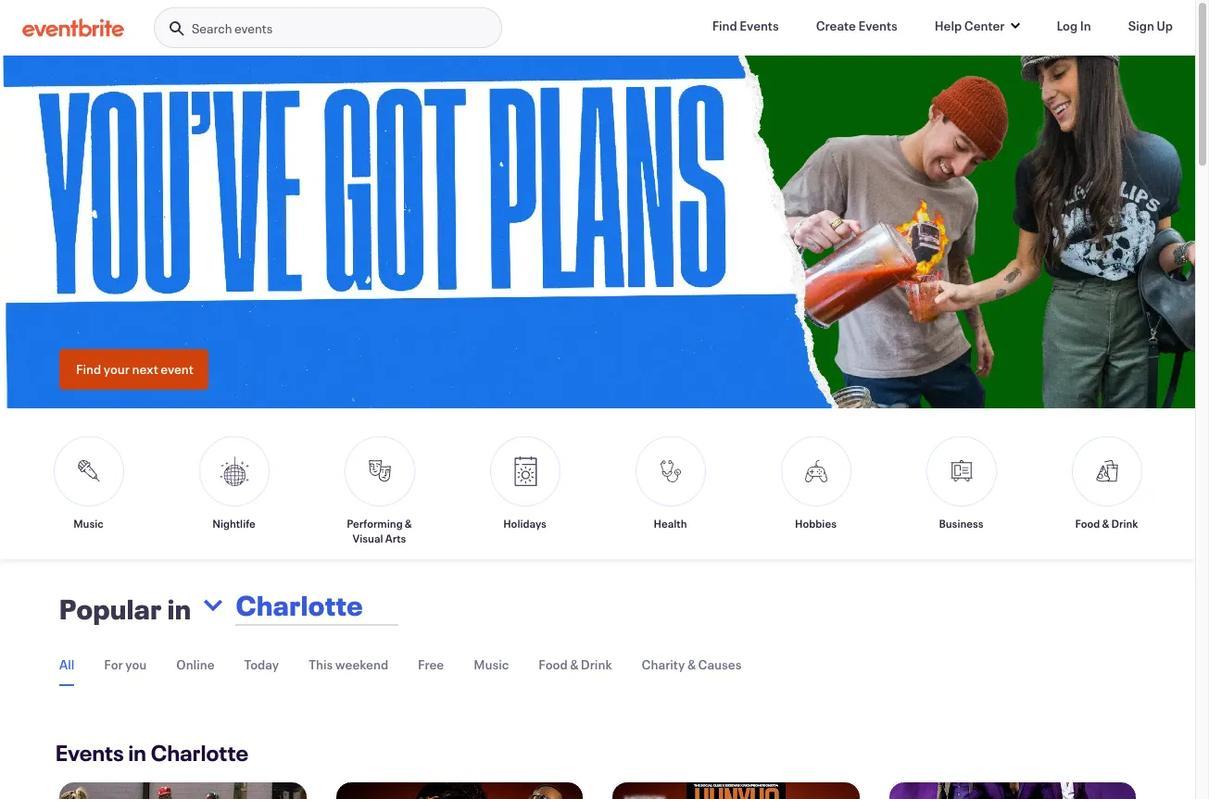 Task type: describe. For each thing, give the bounding box(es) containing it.
performing & visual arts link
[[333, 436, 426, 545]]

holidays
[[503, 516, 547, 531]]

visual
[[353, 531, 383, 545]]

this
[[309, 656, 333, 673]]

in
[[1080, 17, 1091, 34]]

homepage header image
[[0, 56, 1209, 409]]

create events
[[816, 17, 898, 34]]

online button
[[176, 645, 215, 684]]

find events
[[712, 17, 779, 34]]

in for popular
[[167, 591, 191, 627]]

& inside button
[[687, 656, 696, 673]]

today
[[244, 656, 279, 673]]

0 vertical spatial food & drink
[[1075, 516, 1138, 531]]

help center
[[935, 17, 1005, 34]]

0 vertical spatial music
[[73, 516, 104, 531]]

nightlife link
[[188, 436, 280, 545]]

next
[[132, 360, 158, 378]]

find for find events
[[712, 17, 737, 34]]

performing
[[347, 516, 403, 531]]

business
[[939, 516, 984, 531]]

causes
[[698, 656, 742, 673]]

find for find your next event
[[76, 360, 101, 378]]

for you
[[104, 656, 147, 673]]

drink inside button
[[581, 656, 612, 673]]

charity & causes
[[642, 656, 742, 673]]

this weekend
[[309, 656, 388, 673]]

in for events
[[128, 738, 147, 768]]

food inside food & drink button
[[539, 656, 568, 673]]

sign up link
[[1114, 7, 1188, 44]]

log
[[1057, 17, 1078, 34]]

health link
[[624, 436, 717, 545]]

music button
[[474, 645, 509, 684]]

arts
[[385, 531, 406, 545]]

today button
[[244, 645, 279, 684]]

business link
[[915, 436, 1008, 545]]

events for create events
[[858, 17, 898, 34]]

create events link
[[801, 7, 913, 44]]

weekend
[[335, 656, 388, 673]]



Task type: vqa. For each thing, say whether or not it's contained in the screenshot.
Holiday
no



Task type: locate. For each thing, give the bounding box(es) containing it.
& inside button
[[570, 656, 579, 673]]

in up online
[[167, 591, 191, 627]]

0 horizontal spatial find
[[76, 360, 101, 378]]

search events
[[192, 19, 273, 37]]

0 vertical spatial in
[[167, 591, 191, 627]]

up
[[1157, 17, 1173, 34]]

performing & visual arts
[[347, 516, 412, 545]]

0 vertical spatial find
[[712, 17, 737, 34]]

free button
[[418, 645, 444, 684]]

events down all button
[[56, 738, 124, 768]]

0 vertical spatial drink
[[1112, 516, 1138, 531]]

1 vertical spatial food
[[539, 656, 568, 673]]

log in
[[1057, 17, 1091, 34]]

for you button
[[104, 645, 147, 684]]

log in link
[[1042, 7, 1106, 44]]

food & drink button
[[539, 645, 612, 684]]

food
[[1075, 516, 1100, 531], [539, 656, 568, 673]]

0 horizontal spatial in
[[128, 738, 147, 768]]

in
[[167, 591, 191, 627], [128, 738, 147, 768]]

music link
[[42, 436, 135, 545]]

event
[[161, 360, 193, 378]]

1 horizontal spatial events
[[740, 17, 779, 34]]

1 horizontal spatial food
[[1075, 516, 1100, 531]]

for
[[104, 656, 123, 673]]

charity
[[642, 656, 685, 673]]

charity & causes button
[[642, 645, 742, 684]]

0 horizontal spatial food & drink
[[539, 656, 612, 673]]

popular in
[[59, 591, 191, 627]]

1 horizontal spatial food & drink
[[1075, 516, 1138, 531]]

all button
[[59, 645, 74, 686]]

1 horizontal spatial in
[[167, 591, 191, 627]]

drink
[[1112, 516, 1138, 531], [581, 656, 612, 673]]

1 vertical spatial find
[[76, 360, 101, 378]]

None text field
[[230, 576, 571, 635]]

events inside create events 'link'
[[858, 17, 898, 34]]

food & drink
[[1075, 516, 1138, 531], [539, 656, 612, 673]]

popular
[[59, 591, 162, 627]]

hobbies link
[[770, 436, 862, 545]]

sign
[[1128, 17, 1155, 34]]

food inside the food & drink link
[[1075, 516, 1100, 531]]

0 horizontal spatial events
[[56, 738, 124, 768]]

all
[[59, 656, 74, 673]]

1 vertical spatial food & drink
[[539, 656, 612, 673]]

find events link
[[697, 7, 794, 44]]

this weekend button
[[309, 645, 388, 684]]

0 horizontal spatial food
[[539, 656, 568, 673]]

events left create
[[740, 17, 779, 34]]

food & drink link
[[1061, 436, 1153, 545]]

your
[[104, 360, 130, 378]]

nightlife
[[212, 516, 256, 531]]

events for find events
[[740, 17, 779, 34]]

events inside the find events link
[[740, 17, 779, 34]]

1 horizontal spatial find
[[712, 17, 737, 34]]

free
[[418, 656, 444, 673]]

events in charlotte
[[56, 738, 249, 768]]

0 horizontal spatial music
[[73, 516, 104, 531]]

create
[[816, 17, 856, 34]]

2 horizontal spatial events
[[858, 17, 898, 34]]

music right free "button"
[[474, 656, 509, 673]]

eventbrite image
[[22, 19, 124, 37]]

hobbies
[[795, 516, 837, 531]]

search events button
[[154, 7, 502, 49]]

center
[[964, 17, 1005, 34]]

events right create
[[858, 17, 898, 34]]

holidays link
[[479, 436, 571, 545]]

charlotte
[[151, 738, 249, 768]]

find your next event link
[[59, 349, 208, 390]]

1 vertical spatial music
[[474, 656, 509, 673]]

0 vertical spatial food
[[1075, 516, 1100, 531]]

find your next event
[[76, 360, 193, 378]]

find
[[712, 17, 737, 34], [76, 360, 101, 378]]

& inside the performing & visual arts
[[405, 516, 412, 531]]

search
[[192, 19, 232, 37]]

online
[[176, 656, 215, 673]]

help
[[935, 17, 962, 34]]

events
[[740, 17, 779, 34], [858, 17, 898, 34], [56, 738, 124, 768]]

1 vertical spatial drink
[[581, 656, 612, 673]]

music up popular at the left bottom
[[73, 516, 104, 531]]

events
[[234, 19, 273, 37]]

&
[[405, 516, 412, 531], [1102, 516, 1110, 531], [570, 656, 579, 673], [687, 656, 696, 673]]

1 horizontal spatial music
[[474, 656, 509, 673]]

1 vertical spatial in
[[128, 738, 147, 768]]

health
[[654, 516, 687, 531]]

you
[[125, 656, 147, 673]]

1 horizontal spatial drink
[[1112, 516, 1138, 531]]

sign up
[[1128, 17, 1173, 34]]

music
[[73, 516, 104, 531], [474, 656, 509, 673]]

0 horizontal spatial drink
[[581, 656, 612, 673]]

in left charlotte
[[128, 738, 147, 768]]



